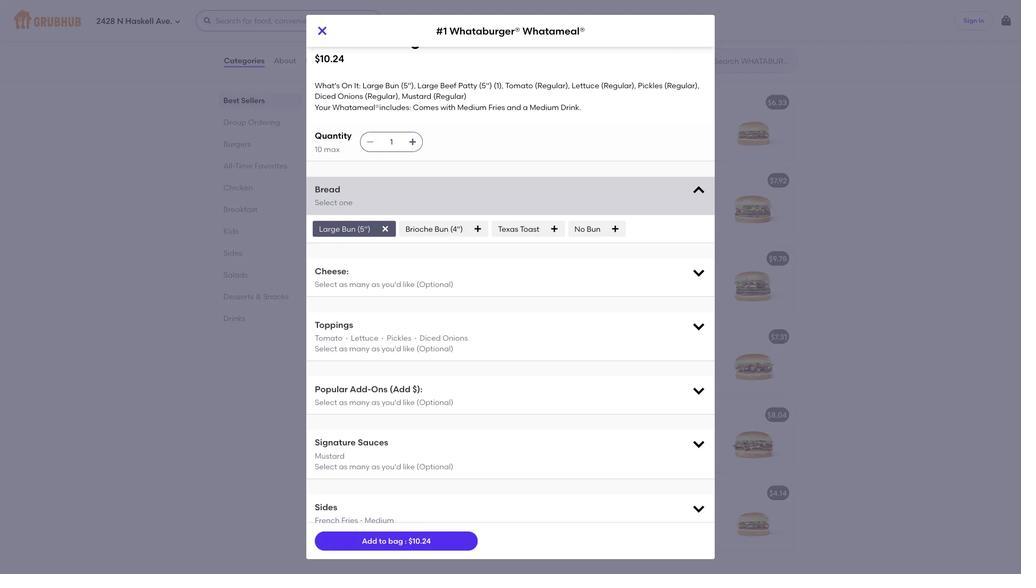 Task type: locate. For each thing, give the bounding box(es) containing it.
medium inside sides french fries - medium
[[365, 517, 394, 526]]

what's on it: large bun (5"), large beef patty (5") (3), tomato (regular), lettuce (regular), pickles (regular), diced onions (regular), mustard (regular) down #3 triple meat whataburger®
[[571, 270, 702, 322]]

1 horizontal spatial #7
[[571, 489, 580, 498]]

sign in
[[964, 17, 985, 24]]

select inside toppings tomato ∙ lettuce ∙ pickles ∙ diced onions select as many as you'd like (optional)
[[315, 345, 338, 354]]

1 horizontal spatial tomato,
[[641, 7, 671, 16]]

2 best seller from the top
[[339, 165, 371, 173]]

onions for #1 whataburger®
[[594, 145, 619, 154]]

0 horizontal spatial pickles,
[[395, 7, 421, 16]]

you'd inside toppings tomato ∙ lettuce ∙ pickles ∙ diced onions select as many as you'd like (optional)
[[382, 345, 402, 354]]

3 like from the top
[[403, 398, 415, 407]]

beef left - in the bottom left of the page
[[332, 515, 348, 524]]

select inside cheese: select as many as you'd like (optional)
[[315, 280, 338, 289]]

triple down no bun
[[582, 254, 602, 264]]

(5") for #2 double meat whataburger® whatameal®
[[371, 204, 384, 213]]

patty for #3 triple meat whataburger®
[[589, 280, 608, 289]]

select inside bread select one
[[315, 198, 338, 207]]

0 horizontal spatial #2
[[332, 178, 342, 187]]

many down sauces
[[350, 463, 370, 472]]

0 horizontal spatial (4oz)
[[385, 29, 403, 38]]

mayonnaise inside the what's on it: double meat whataburger® (10), tomato, lettuce, pickles, diced onions, mustard (4oz), mayonnaise (4oz), ketchup (4oz)
[[571, 29, 614, 38]]

whataburger® inside what's on it: whataburger® (10), tomato, lettuce, pickles, diced onions, mustard (4oz), mayonnaise (4oz), ketchup (4oz)
[[380, 0, 433, 6]]

2 many from the top
[[350, 345, 370, 354]]

(5") for #2 double meat whataburger®
[[609, 202, 622, 211]]

$13.90 +
[[525, 254, 551, 264]]

#1 whataburger® image
[[714, 91, 794, 160]]

1 horizontal spatial ∙
[[381, 334, 385, 343]]

0 horizontal spatial what's on it: large bun (5"), large beef patty (5") (3), tomato (regular), lettuce (regular), pickles (regular), diced onions (regular), mustard (regular)
[[332, 270, 464, 322]]

1 horizontal spatial jr.®
[[633, 489, 645, 498]]

patty inside what's on it: large bun (5"), large beef patty (5") (1), tomato (regular), lettuce (regular), pickles (regular), diced onions (regular), mustard (regular) your whatameal®includes: comes with medium fries and a medium drink.
[[459, 81, 478, 90]]

1 horizontal spatial sides
[[315, 502, 338, 513]]

0 horizontal spatial ∙
[[345, 334, 349, 343]]

1 best seller from the top
[[339, 87, 371, 95]]

lettuce for #2 double meat whataburger®
[[571, 213, 598, 222]]

#3 for #3 triple meat whataburger®
[[571, 254, 580, 264]]

with
[[441, 103, 456, 112]]

5 + from the top
[[547, 489, 551, 498]]

patty inside what's on it: large bun (5"), large beef patty (5") (1), tomato (regular), lettuce (regular), pickles (regular), diced onions (regular), mustard (regular)
[[589, 124, 608, 133]]

4 like from the top
[[403, 463, 415, 472]]

what's inside what's on it: large bun (5"), large beef patty (5") (1), tomato (regular), lettuce (regular), pickles (regular), diced onions (regular), mustard (regular)
[[571, 113, 596, 122]]

1 tomato, from the left
[[332, 7, 362, 16]]

0 horizontal spatial (2),
[[386, 204, 397, 213]]

large
[[363, 81, 384, 90], [418, 81, 439, 90], [618, 113, 639, 122], [673, 113, 694, 122], [618, 191, 639, 200], [673, 191, 694, 200], [380, 193, 401, 202], [435, 193, 456, 202], [319, 225, 340, 234], [380, 270, 401, 279], [435, 270, 456, 279], [618, 270, 639, 279], [673, 270, 694, 279]]

beef down drink.
[[571, 124, 587, 133]]

sides inside sides french fries - medium
[[315, 502, 338, 513]]

2 triple from the left
[[582, 254, 602, 264]]

(5") down the #2 double meat whataburger®
[[609, 202, 622, 211]]

medium right with
[[458, 103, 487, 112]]

on for #2 double meat whataburger® whatameal®
[[359, 193, 370, 202]]

pickles, inside what's on it: whataburger® (10), tomato, lettuce, pickles, diced onions, mustard (4oz), mayonnaise (4oz), ketchup (4oz)
[[395, 7, 421, 16]]

beef up large bun (5")
[[332, 204, 348, 213]]

beef down #3 triple meat whataburger®
[[571, 280, 587, 289]]

best seller up 'whatameal®includes:'
[[339, 87, 371, 95]]

3 (optional) from the top
[[417, 398, 454, 407]]

#1 whataburger® whatameal® image
[[476, 91, 556, 160]]

∙ right jalapeño
[[381, 334, 385, 343]]

1 horizontal spatial onions,
[[622, 18, 649, 27]]

0 horizontal spatial burgers
[[224, 139, 251, 149]]

0 vertical spatial seller
[[354, 87, 371, 95]]

(4") down #7 whataburger jr.®
[[609, 515, 622, 524]]

0 vertical spatial $10.24
[[315, 53, 345, 65]]

it: inside the what's on it: double meat whataburger® (10), tomato, lettuce, pickles, diced onions, mustard (4oz), mayonnaise (4oz), ketchup (4oz)
[[610, 0, 617, 6]]

popular add-ons (add $): select as many as you'd like (optional)
[[315, 384, 454, 407]]

signature sauces mustard select as many as you'd like (optional)
[[315, 438, 454, 472]]

many down jalapeño
[[350, 345, 370, 354]]

cheese inside button
[[388, 333, 416, 342]]

#7 right $8.04 +
[[571, 489, 580, 498]]

#5 bacon & cheese whataburger® whatameal® image
[[476, 404, 556, 473]]

0 horizontal spatial mayonnaise
[[414, 18, 457, 27]]

1 vertical spatial best seller
[[339, 165, 371, 173]]

2 tomato, from the left
[[641, 7, 671, 16]]

best seller down max
[[339, 165, 371, 173]]

onions inside what's on it: large bun (5"), large beef patty (5") (1), tomato (regular), lettuce (regular), pickles (regular), diced onions (regular), mustard (regular) your whatameal®includes: comes with medium fries and a medium drink.
[[338, 92, 363, 101]]

(3), down the #3 triple meat whataburger® whatameal®
[[386, 280, 397, 289]]

1 whataburger from the left
[[343, 489, 392, 498]]

(regular) for #3 triple meat whataburger® whatameal®
[[332, 313, 365, 322]]

$7.92
[[771, 176, 788, 185]]

1 horizontal spatial fries
[[489, 103, 505, 112]]

3 ∙ from the left
[[414, 334, 418, 343]]

pickles inside what's on it: large bun (5"), large beef patty (5") (1), tomato (regular), lettuce (regular), pickles (regular), diced onions (regular), mustard (regular) your whatameal®includes: comes with medium fries and a medium drink.
[[639, 81, 663, 90]]

1 horizontal spatial pickles,
[[571, 18, 597, 27]]

$6.33
[[769, 98, 788, 107]]

on inside what's on it: large bun (5"), large beef patty (5") (1), tomato (regular), lettuce (regular), pickles (regular), diced onions (regular), mustard (regular) your whatameal®includes: comes with medium fries and a medium drink.
[[342, 81, 353, 90]]

diced inside what's on it: whataburger® (10), tomato, lettuce, pickles, diced onions, mustard (4oz), mayonnaise (4oz), ketchup (4oz)
[[423, 7, 444, 16]]

3 + from the top
[[547, 254, 551, 264]]

meat
[[646, 0, 665, 6], [610, 176, 629, 185], [371, 178, 390, 187], [366, 254, 385, 264], [604, 254, 623, 264]]

#4 jalapeño & cheese whataburger® whatameal®
[[332, 333, 520, 342]]

(10), inside the what's on it: double meat whataburger® (10), tomato, lettuce, pickles, diced onions, mustard (4oz), mayonnaise (4oz), ketchup (4oz)
[[625, 7, 640, 16]]

2 #5 from the left
[[571, 411, 580, 420]]

#5 right $12.19 + on the bottom of the page
[[571, 411, 580, 420]]

1 horizontal spatial #3
[[571, 254, 580, 264]]

haskell
[[125, 17, 154, 26]]

#7 for #7 whataburger jr.® whatameal®
[[332, 489, 341, 498]]

lettuce for #2 double meat whataburger® whatameal®
[[332, 215, 360, 224]]

beef for #2 double meat whataburger® whatameal®
[[332, 204, 348, 213]]

onions for #3 triple meat whataburger® whatameal®
[[355, 302, 380, 311]]

bacon for #5 bacon & cheese whataburger®
[[582, 411, 606, 420]]

1 vertical spatial best
[[224, 96, 239, 105]]

(1), inside what's on it: large bun (5"), large beef patty (5") (1), tomato (regular), lettuce (regular), pickles (regular), diced onions (regular), mustard (regular)
[[624, 124, 634, 133]]

$12.19 +
[[526, 411, 551, 420]]

10 double meat whataburger® box image
[[714, 0, 794, 43]]

categories
[[224, 56, 265, 65]]

2 #7 from the left
[[571, 489, 580, 498]]

what's for #2 double meat whataburger® whatameal®
[[332, 193, 357, 202]]

#2 double meat whataburger® whatameal®
[[332, 178, 495, 187]]

about button
[[273, 42, 297, 80]]

2 horizontal spatial (4")
[[609, 515, 622, 524]]

bag
[[389, 537, 403, 546]]

4 + from the top
[[547, 411, 551, 420]]

like down the #3 triple meat whataburger® whatameal®
[[403, 280, 415, 289]]

2 onions, from the left
[[622, 18, 649, 27]]

#5
[[332, 411, 342, 420], [571, 411, 580, 420]]

jr.®
[[394, 489, 407, 498], [633, 489, 645, 498]]

1 you'd from the top
[[382, 280, 402, 289]]

3 many from the top
[[350, 398, 370, 407]]

1 many from the top
[[350, 280, 370, 289]]

(1), for #1 whataburger®
[[624, 124, 634, 133]]

(4") right brioche
[[451, 225, 463, 234]]

1 horizontal spatial #5
[[571, 411, 580, 420]]

1 horizontal spatial double
[[582, 176, 608, 185]]

#2 double meat whataburger® whatameal® image
[[476, 169, 556, 238]]

it: for #3 triple meat whataburger®
[[610, 270, 617, 279]]

(5") inside what's on it: large bun (5"), large beef patty (5") (1), tomato (regular), lettuce (regular), pickles (regular), diced onions (regular), mustard (regular) your whatameal®includes: comes with medium fries and a medium drink.
[[479, 81, 492, 90]]

#7 up sides french fries - medium
[[332, 489, 341, 498]]

select down cheese:
[[315, 280, 338, 289]]

what's on it: large bun (5"), large beef patty (5") (3), tomato (regular), lettuce (regular), pickles (regular), diced onions (regular), mustard (regular) for #3 triple meat whataburger®
[[571, 270, 702, 322]]

(4oz) inside what's on it: whataburger® (10), tomato, lettuce, pickles, diced onions, mustard (4oz), mayonnaise (4oz), ketchup (4oz)
[[385, 29, 403, 38]]

onions, inside what's on it: whataburger® (10), tomato, lettuce, pickles, diced onions, mustard (4oz), mayonnaise (4oz), ketchup (4oz)
[[332, 18, 359, 27]]

(1),
[[494, 81, 504, 90], [624, 124, 634, 133], [385, 515, 395, 524], [624, 515, 634, 524]]

tomato for #3 triple meat whataburger®
[[637, 280, 665, 289]]

#3 up cheese:
[[332, 254, 342, 264]]

1 horizontal spatial whataburger
[[581, 489, 631, 498]]

1 (optional) from the top
[[417, 280, 454, 289]]

mayonnaise inside what's on it: whataburger® (10), tomato, lettuce, pickles, diced onions, mustard (4oz), mayonnaise (4oz), ketchup (4oz)
[[414, 18, 457, 27]]

0 horizontal spatial what's on it: small bun (4"), small beef patty (4") (1), tomato (regular), lettuce (regular), pickles (regular), diced onions (regular), mustard (regular)
[[332, 504, 462, 557]]

& for #4 jalapeño & cheese whataburger® whatameal®
[[381, 333, 386, 342]]

what's inside what's on it: whataburger® (10), tomato, lettuce, pickles, diced onions, mustard (4oz), mayonnaise (4oz), ketchup (4oz)
[[332, 0, 357, 6]]

2 jr.® from the left
[[633, 489, 645, 498]]

ketchup
[[353, 29, 383, 38], [637, 29, 667, 38]]

svg image for no bun
[[612, 225, 620, 233]]

(4") right - in the bottom left of the page
[[371, 515, 384, 524]]

seller
[[354, 87, 371, 95], [354, 165, 371, 173]]

select down popular
[[315, 398, 338, 407]]

1 horizontal spatial $10.24
[[409, 537, 431, 546]]

0 horizontal spatial $10.24
[[315, 53, 345, 65]]

$10.24 right and
[[524, 98, 547, 107]]

#7 for #7 whataburger jr.®
[[571, 489, 580, 498]]

1 (4"), from the left
[[417, 504, 432, 513]]

beef down cheese:
[[332, 280, 348, 289]]

tomato inside what's on it: large bun (5"), large beef patty (5") (1), tomato (regular), lettuce (regular), pickles (regular), diced onions (regular), mustard (regular)
[[636, 124, 664, 133]]

you'd inside popular add-ons (add $): select as many as you'd like (optional)
[[382, 398, 402, 407]]

0 horizontal spatial tomato,
[[332, 7, 362, 16]]

1 jr.® from the left
[[394, 489, 407, 498]]

best up 'whatameal®includes:'
[[339, 87, 352, 95]]

mustard inside what's on it: large bun (5"), large beef patty (5") (1), tomato (regular), lettuce (regular), pickles (regular), diced onions (regular), mustard (regular)
[[658, 145, 687, 154]]

0 horizontal spatial #5
[[332, 411, 342, 420]]

1 horizontal spatial burgers
[[324, 66, 367, 79]]

what's on it: whataburger® (10), tomato, lettuce, pickles, diced onions, mustard (4oz), mayonnaise (4oz), ketchup (4oz)
[[332, 0, 457, 38]]

10
[[315, 145, 322, 154]]

4 you'd from the top
[[382, 463, 402, 472]]

#1 inside #1 whataburger® whatameal® $10.24
[[315, 32, 332, 50]]

& inside tab
[[256, 292, 262, 301]]

triple up cheese:
[[344, 254, 364, 264]]

lettuce,
[[364, 7, 393, 16], [673, 7, 702, 16]]

you'd inside cheese: select as many as you'd like (optional)
[[382, 280, 402, 289]]

0 horizontal spatial $8.04
[[527, 489, 547, 498]]

ketchup inside what's on it: whataburger® (10), tomato, lettuce, pickles, diced onions, mustard (4oz), mayonnaise (4oz), ketchup (4oz)
[[353, 29, 383, 38]]

1 seller from the top
[[354, 87, 371, 95]]

2 seller from the top
[[354, 165, 371, 173]]

1 vertical spatial $8.04
[[527, 489, 547, 498]]

best left 'sellers'
[[224, 96, 239, 105]]

sign
[[964, 17, 978, 24]]

1 horizontal spatial bacon
[[582, 411, 606, 420]]

0 horizontal spatial (4")
[[371, 515, 384, 524]]

(1), inside what's on it: large bun (5"), large beef patty (5") (1), tomato (regular), lettuce (regular), pickles (regular), diced onions (regular), mustard (regular) your whatameal®includes: comes with medium fries and a medium drink.
[[494, 81, 504, 90]]

1 vertical spatial mayonnaise
[[571, 29, 614, 38]]

1 small from the left
[[380, 504, 400, 513]]

(regular) inside what's on it: large bun (5"), large beef patty (5") (1), tomato (regular), lettuce (regular), pickles (regular), diced onions (regular), mustard (regular)
[[571, 156, 604, 165]]

2 like from the top
[[403, 345, 415, 354]]

(5") up cheese: select as many as you'd like (optional) at the left of page
[[358, 225, 371, 234]]

1 horizontal spatial ketchup
[[637, 29, 667, 38]]

like down $):
[[403, 398, 415, 407]]

patty for #7 whataburger jr.®
[[589, 515, 608, 524]]

beef down #7 whataburger jr.®
[[571, 515, 587, 524]]

1 horizontal spatial (10),
[[625, 7, 640, 16]]

0 vertical spatial best seller
[[339, 87, 371, 95]]

beef
[[441, 81, 457, 90], [571, 124, 587, 133], [571, 202, 587, 211], [332, 204, 348, 213], [332, 280, 348, 289], [571, 280, 587, 289], [332, 515, 348, 524], [571, 515, 587, 524]]

#2 up one
[[332, 178, 342, 187]]

4 select from the top
[[315, 398, 338, 407]]

(4"), for #7 whataburger jr.®
[[656, 504, 670, 513]]

∙ right #4
[[345, 334, 349, 343]]

lettuce inside toppings tomato ∙ lettuce ∙ pickles ∙ diced onions select as many as you'd like (optional)
[[351, 334, 379, 343]]

1 horizontal spatial (4"),
[[656, 504, 670, 513]]

bun inside what's on it: large bun (5"), large beef patty (5") (1), tomato (regular), lettuce (regular), pickles (regular), diced onions (regular), mustard (regular) your whatameal®includes: comes with medium fries and a medium drink.
[[386, 81, 400, 90]]

2 vertical spatial $10.24
[[409, 537, 431, 546]]

what's inside what's on it: large bun (5"), large beef patty (5") (1), tomato (regular), lettuce (regular), pickles (regular), diced onions (regular), mustard (regular) your whatameal®includes: comes with medium fries and a medium drink.
[[315, 81, 340, 90]]

1 horizontal spatial triple
[[582, 254, 602, 264]]

sides for sides french fries - medium
[[315, 502, 338, 513]]

like up #7 whataburger jr.® whatameal®
[[403, 463, 415, 472]]

what's on it: large bun (5"), large beef patty (5") (3), tomato (regular), lettuce (regular), pickles (regular), diced onions (regular), mustard (regular)
[[332, 270, 464, 322], [571, 270, 702, 322]]

2 ketchup from the left
[[637, 29, 667, 38]]

+ for $11.94
[[547, 176, 551, 185]]

#3 down no
[[571, 254, 580, 264]]

as down cheese:
[[339, 280, 348, 289]]

4 many from the top
[[350, 463, 370, 472]]

(1), up bag
[[385, 515, 395, 524]]

fries left - in the bottom left of the page
[[342, 517, 358, 526]]

chicken tab
[[224, 182, 298, 193]]

1 horizontal spatial medium
[[458, 103, 487, 112]]

(5"), inside what's on it: large bun (5"), large beef patty (5") (1), tomato (regular), lettuce (regular), pickles (regular), diced onions (regular), mustard (regular)
[[657, 113, 672, 122]]

tomato for #2 double meat whataburger®
[[637, 202, 665, 211]]

fries left and
[[489, 103, 505, 112]]

(1), down #1 whataburger®
[[624, 124, 634, 133]]

many up the toppings
[[350, 280, 370, 289]]

3 small from the left
[[618, 504, 638, 513]]

beef for #3 triple meat whataburger® whatameal®
[[332, 280, 348, 289]]

(optional) down #4 jalapeño & cheese whataburger® whatameal®
[[417, 345, 454, 354]]

beef inside what's on it: large bun (5"), large beef patty (5") (1), tomato (regular), lettuce (regular), pickles (regular), diced onions (regular), mustard (regular)
[[571, 124, 587, 133]]

what's on it: small bun (4"), small beef patty (4") (1), tomato (regular), lettuce (regular), pickles (regular), diced onions (regular), mustard (regular)
[[332, 504, 462, 557], [571, 504, 700, 557]]

lettuce, inside what's on it: whataburger® (10), tomato, lettuce, pickles, diced onions, mustard (4oz), mayonnaise (4oz), ketchup (4oz)
[[364, 7, 393, 16]]

kids tab
[[224, 226, 298, 237]]

0 vertical spatial best
[[339, 87, 352, 95]]

drinks
[[224, 314, 246, 323]]

whatameal® inside #1 whataburger® whatameal® $10.24
[[447, 32, 542, 50]]

add
[[362, 537, 378, 546]]

2 bacon from the left
[[582, 411, 606, 420]]

double inside the what's on it: double meat whataburger® (10), tomato, lettuce, pickles, diced onions, mustard (4oz), mayonnaise (4oz), ketchup (4oz)
[[618, 0, 644, 6]]

it: inside what's on it: large bun (5"), large beef patty (5") (1), tomato (regular), lettuce (regular), pickles (regular), diced onions (regular), mustard (regular)
[[610, 113, 617, 122]]

(5") down the #3 triple meat whataburger® whatameal®
[[371, 280, 384, 289]]

medium
[[458, 103, 487, 112], [530, 103, 559, 112], [365, 517, 394, 526]]

(5") inside what's on it: large bun (5"), large beef patty (5") (1), tomato (regular), lettuce (regular), pickles (regular), diced onions (regular), mustard (regular)
[[609, 124, 622, 133]]

0 horizontal spatial medium
[[365, 517, 394, 526]]

0 horizontal spatial double
[[343, 178, 370, 187]]

best
[[339, 87, 352, 95], [224, 96, 239, 105], [339, 165, 352, 173]]

1 horizontal spatial (2),
[[624, 202, 635, 211]]

all-time favorites
[[224, 161, 288, 170]]

pickles for #2 double meat whataburger®
[[637, 213, 662, 222]]

#1 whataburger® whatameal®
[[437, 25, 585, 37], [332, 100, 445, 109]]

(5") down #3 triple meat whataburger®
[[609, 280, 622, 289]]

& for #5 bacon & cheese whataburger®
[[608, 411, 613, 420]]

0 horizontal spatial (3),
[[386, 280, 397, 289]]

$4.14
[[770, 489, 788, 498]]

what's on it: small bun (4"), small beef patty (4") (1), tomato (regular), lettuce (regular), pickles (regular), diced onions (regular), mustard (regular) for #7 whataburger jr.®
[[571, 504, 700, 557]]

2 (4oz) from the left
[[669, 29, 687, 38]]

select down signature
[[315, 463, 338, 472]]

(1), up #1 whataburger® whatameal® image
[[494, 81, 504, 90]]

time
[[235, 161, 253, 170]]

onions inside what's on it: large bun (5"), large beef patty (5") (1), tomato (regular), lettuce (regular), pickles (regular), diced onions (regular), mustard (regular)
[[594, 145, 619, 154]]

as down signature
[[339, 463, 348, 472]]

Input item quantity number field
[[380, 133, 404, 152]]

burgers inside tab
[[224, 139, 251, 149]]

diced
[[423, 7, 444, 16], [599, 18, 620, 27], [315, 92, 336, 101], [571, 145, 592, 154], [571, 224, 592, 233], [332, 226, 353, 235], [332, 302, 353, 311], [571, 302, 592, 311], [420, 334, 441, 343], [332, 537, 353, 546], [571, 537, 592, 546]]

(optional) down the #3 triple meat whataburger® whatameal®
[[417, 280, 454, 289]]

0 vertical spatial mayonnaise
[[414, 18, 457, 27]]

tomato for #1 whataburger®
[[636, 124, 664, 133]]

1 vertical spatial burgers
[[224, 139, 251, 149]]

lettuce
[[572, 81, 600, 90], [571, 135, 598, 144], [571, 213, 598, 222], [332, 215, 360, 224], [332, 291, 360, 300], [571, 291, 598, 300], [351, 334, 379, 343], [332, 526, 360, 535], [571, 526, 598, 535]]

(2), for #2 double meat whataburger®
[[624, 202, 635, 211]]

meat for #2 double meat whataburger® whatameal®
[[371, 178, 390, 187]]

(5"), for #2 double meat whataburger®
[[657, 191, 672, 200]]

best seller
[[339, 87, 371, 95], [339, 165, 371, 173]]

1 horizontal spatial what's on it: large bun (5"), large beef patty (5") (2), tomato (regular), lettuce (regular), pickles (regular), diced onions (regular), mustard (regular)
[[571, 191, 702, 244]]

2 horizontal spatial medium
[[530, 103, 559, 112]]

(5")
[[479, 81, 492, 90], [609, 124, 622, 133], [609, 202, 622, 211], [371, 204, 384, 213], [358, 225, 371, 234], [371, 280, 384, 289], [609, 280, 622, 289]]

0 vertical spatial burgers
[[324, 66, 367, 79]]

best down max
[[339, 165, 352, 173]]

1 select from the top
[[315, 198, 338, 207]]

1 lettuce, from the left
[[364, 7, 393, 16]]

1 horizontal spatial (3),
[[624, 280, 636, 289]]

sides up the french
[[315, 502, 338, 513]]

what's on it: double meat whataburger® (10), tomato, lettuce, pickles, diced onions, mustard (4oz), mayonnaise (4oz), ketchup (4oz) button
[[564, 0, 794, 43]]

(optional) up #7 whataburger jr.® whatameal®
[[417, 463, 454, 472]]

what's on it: large bun (5"), large beef patty (5") (3), tomato (regular), lettuce (regular), pickles (regular), diced onions (regular), mustard (regular) down the #3 triple meat whataburger® whatameal®
[[332, 270, 464, 322]]

(4oz) inside the what's on it: double meat whataburger® (10), tomato, lettuce, pickles, diced onions, mustard (4oz), mayonnaise (4oz), ketchup (4oz)
[[669, 29, 687, 38]]

like down #4 jalapeño & cheese whataburger® whatameal®
[[403, 345, 415, 354]]

a
[[523, 103, 528, 112]]

1 horizontal spatial what's on it: large bun (5"), large beef patty (5") (3), tomato (regular), lettuce (regular), pickles (regular), diced onions (regular), mustard (regular)
[[571, 270, 702, 322]]

1 vertical spatial (10),
[[625, 7, 640, 16]]

you'd down (add
[[382, 398, 402, 407]]

as down #4
[[339, 345, 348, 354]]

0 vertical spatial sides
[[224, 249, 243, 258]]

whataburger for #7 whataburger jr.®
[[581, 489, 631, 498]]

you'd up #7 whataburger jr.® whatameal®
[[382, 463, 402, 472]]

(4"), for #7 whataburger jr.® whatameal®
[[417, 504, 432, 513]]

sides down kids
[[224, 249, 243, 258]]

like
[[403, 280, 415, 289], [403, 345, 415, 354], [403, 398, 415, 407], [403, 463, 415, 472]]

whatameal® inside button
[[473, 333, 520, 342]]

0 vertical spatial fries
[[489, 103, 505, 112]]

0 horizontal spatial onions,
[[332, 18, 359, 27]]

sides inside tab
[[224, 249, 243, 258]]

5 select from the top
[[315, 463, 338, 472]]

patty for #2 double meat whataburger® whatameal®
[[350, 204, 369, 213]]

0 vertical spatial pickles,
[[395, 7, 421, 16]]

(2), down the #2 double meat whataburger®
[[624, 202, 635, 211]]

+ for $8.04
[[547, 489, 551, 498]]

+ for $13.90
[[547, 254, 551, 264]]

0 horizontal spatial whataburger
[[343, 489, 392, 498]]

#4 jalapeño & cheese whataburger® image
[[714, 326, 794, 395]]

patty
[[459, 81, 478, 90], [589, 124, 608, 133], [589, 202, 608, 211], [350, 204, 369, 213], [350, 280, 369, 289], [589, 280, 608, 289], [350, 515, 369, 524], [589, 515, 608, 524]]

2 select from the top
[[315, 280, 338, 289]]

(3), down #3 triple meat whataburger®
[[624, 280, 636, 289]]

tomato, inside what's on it: whataburger® (10), tomato, lettuce, pickles, diced onions, mustard (4oz), mayonnaise (4oz), ketchup (4oz)
[[332, 7, 362, 16]]

mustard inside signature sauces mustard select as many as you'd like (optional)
[[315, 452, 345, 461]]

like inside cheese: select as many as you'd like (optional)
[[403, 280, 415, 289]]

beef for #7 whataburger jr.®
[[571, 515, 587, 524]]

select down #4
[[315, 345, 338, 354]]

1 (4oz) from the left
[[385, 29, 403, 38]]

2 what's on it: large bun (5"), large beef patty (5") (3), tomato (regular), lettuce (regular), pickles (regular), diced onions (regular), mustard (regular) from the left
[[571, 270, 702, 322]]

(1), down #7 whataburger jr.®
[[624, 515, 634, 524]]

1 horizontal spatial lettuce,
[[673, 7, 702, 16]]

fries inside what's on it: large bun (5"), large beef patty (5") (1), tomato (regular), lettuce (regular), pickles (regular), diced onions (regular), mustard (regular) your whatameal®includes: comes with medium fries and a medium drink.
[[489, 103, 505, 112]]

1 like from the top
[[403, 280, 415, 289]]

about
[[274, 56, 297, 65]]

1 vertical spatial #1 whataburger® whatameal®
[[332, 100, 445, 109]]

pickles,
[[395, 7, 421, 16], [571, 18, 597, 27]]

1 ∙ from the left
[[345, 334, 349, 343]]

1 what's on it: small bun (4"), small beef patty (4") (1), tomato (regular), lettuce (regular), pickles (regular), diced onions (regular), mustard (regular) from the left
[[332, 504, 462, 557]]

2 what's on it: small bun (4"), small beef patty (4") (1), tomato (regular), lettuce (regular), pickles (regular), diced onions (regular), mustard (regular) from the left
[[571, 504, 700, 557]]

2 (4"), from the left
[[656, 504, 670, 513]]

1 horizontal spatial (4oz)
[[669, 29, 687, 38]]

1 vertical spatial seller
[[354, 165, 371, 173]]

(regular) for #1 whataburger®
[[571, 156, 604, 165]]

what's on it: large bun (5"), large beef patty (5") (2), tomato (regular), lettuce (regular), pickles (regular), diced onions (regular), mustard (regular) down #2 double meat whataburger® whatameal®
[[332, 193, 463, 246]]

3 select from the top
[[315, 345, 338, 354]]

2 + from the top
[[547, 176, 551, 185]]

#1
[[437, 25, 448, 37], [315, 32, 332, 50], [571, 98, 579, 107], [332, 100, 340, 109]]

select inside popular add-ons (add $): select as many as you'd like (optional)
[[315, 398, 338, 407]]

(2), down #2 double meat whataburger® whatameal®
[[386, 204, 397, 213]]

1 horizontal spatial mayonnaise
[[571, 29, 614, 38]]

small
[[380, 504, 400, 513], [434, 504, 454, 513], [618, 504, 638, 513], [672, 504, 692, 513]]

select down bread at the left top
[[315, 198, 338, 207]]

pickles for #1 whataburger®
[[637, 135, 662, 144]]

you'd down the #3 triple meat whataburger® whatameal®
[[382, 280, 402, 289]]

2428
[[96, 17, 115, 26]]

meat for #2 double meat whataburger®
[[610, 176, 629, 185]]

(regular),
[[535, 81, 570, 90], [602, 81, 637, 90], [665, 81, 700, 90], [365, 92, 400, 101], [665, 124, 700, 133], [600, 135, 635, 144], [663, 135, 698, 144], [621, 145, 656, 154], [667, 202, 702, 211], [428, 204, 463, 213], [600, 213, 635, 222], [663, 213, 698, 222], [361, 215, 397, 224], [425, 215, 460, 224], [621, 224, 656, 233], [382, 226, 417, 235], [428, 280, 464, 289], [667, 280, 702, 289], [361, 291, 397, 300], [425, 291, 460, 300], [600, 291, 635, 300], [663, 291, 698, 300], [382, 302, 417, 311], [621, 302, 656, 311], [427, 515, 462, 524], [665, 515, 700, 524], [361, 526, 397, 535], [425, 526, 460, 535], [600, 526, 635, 535], [663, 526, 698, 535], [382, 537, 417, 546], [621, 537, 656, 546]]

it: for #2 double meat whataburger®
[[610, 191, 617, 200]]

#2 for #2 double meat whataburger® whatameal®
[[332, 178, 342, 187]]

(4")
[[451, 225, 463, 234], [371, 515, 384, 524], [609, 515, 622, 524]]

0 horizontal spatial lettuce,
[[364, 7, 393, 16]]

1 #7 from the left
[[332, 489, 341, 498]]

you'd down #4 jalapeño & cheese whataburger® whatameal®
[[382, 345, 402, 354]]

cheese for #4 jalapeño & cheese whataburger® whatameal®
[[388, 333, 416, 342]]

beef up no
[[571, 202, 587, 211]]

desserts & snacks tab
[[224, 291, 298, 302]]

lettuce inside what's on it: large bun (5"), large beef patty (5") (1), tomato (regular), lettuce (regular), pickles (regular), diced onions (regular), mustard (regular)
[[571, 135, 598, 144]]

& inside button
[[381, 333, 386, 342]]

on inside what's on it: large bun (5"), large beef patty (5") (1), tomato (regular), lettuce (regular), pickles (regular), diced onions (regular), mustard (regular)
[[597, 113, 608, 122]]

2 whataburger from the left
[[581, 489, 631, 498]]

many inside toppings tomato ∙ lettuce ∙ pickles ∙ diced onions select as many as you'd like (optional)
[[350, 345, 370, 354]]

0 horizontal spatial #3
[[332, 254, 342, 264]]

:
[[405, 537, 407, 546]]

jr.® for #7 whataburger jr.®
[[633, 489, 645, 498]]

beef for #7 whataburger jr.® whatameal®
[[332, 515, 348, 524]]

#7 whataburger jr.® whatameal® image
[[476, 482, 556, 551]]

what's on it: large bun (5"), large beef patty (5") (2), tomato (regular), lettuce (regular), pickles (regular), diced onions (regular), mustard (regular) for #2 double meat whataburger®
[[571, 191, 702, 244]]

3 you'd from the top
[[382, 398, 402, 407]]

on for #7 whataburger jr.® whatameal®
[[359, 504, 370, 513]]

medium right - in the bottom left of the page
[[365, 517, 394, 526]]

it:
[[372, 0, 378, 6], [610, 0, 617, 6], [354, 81, 361, 90], [610, 113, 617, 122], [610, 191, 617, 200], [372, 193, 378, 202], [372, 270, 378, 279], [610, 270, 617, 279], [372, 504, 378, 513], [610, 504, 617, 513]]

what's for #3 triple meat whataburger®
[[571, 270, 596, 279]]

1 vertical spatial fries
[[342, 517, 358, 526]]

(5") up #1 whataburger® whatameal® image
[[479, 81, 492, 90]]

&
[[256, 292, 262, 301], [381, 333, 386, 342], [369, 411, 375, 420], [608, 411, 613, 420]]

#3 triple meat whataburger® whatameal® image
[[476, 247, 556, 316]]

2 horizontal spatial ∙
[[414, 334, 418, 343]]

#3 triple meat whataburger® image
[[714, 247, 794, 316]]

fries
[[489, 103, 505, 112], [342, 517, 358, 526]]

medium right a
[[530, 103, 559, 112]]

svg image for 2428 n haskell ave.
[[175, 18, 181, 25]]

1 horizontal spatial #2
[[571, 176, 580, 185]]

pickles for #3 triple meat whataburger® whatameal®
[[398, 291, 423, 300]]

1 triple from the left
[[344, 254, 364, 264]]

1 what's on it: large bun (5"), large beef patty (5") (3), tomato (regular), lettuce (regular), pickles (regular), diced onions (regular), mustard (regular) from the left
[[332, 270, 464, 322]]

what's on it: large bun (5"), large beef patty (5") (1), tomato (regular), lettuce (regular), pickles (regular), diced onions (regular), mustard (regular) your whatameal®includes: comes with medium fries and a medium drink.
[[315, 81, 702, 112]]

svg image
[[1001, 14, 1013, 27], [203, 17, 212, 25], [316, 24, 329, 37], [366, 138, 375, 146], [692, 183, 707, 198], [474, 225, 483, 233], [692, 265, 707, 280], [692, 319, 707, 334], [692, 437, 707, 452], [692, 502, 707, 517]]

0 horizontal spatial jr.®
[[394, 489, 407, 498]]

0 vertical spatial $8.04
[[768, 411, 788, 420]]

2 horizontal spatial double
[[618, 0, 644, 6]]

drinks tab
[[224, 313, 298, 324]]

(5"), for #2 double meat whataburger® whatameal®
[[418, 193, 433, 202]]

lettuce for #7 whataburger jr.®
[[571, 526, 598, 535]]

2 horizontal spatial $10.24
[[524, 98, 547, 107]]

(5") right one
[[371, 204, 384, 213]]

1 #3 from the left
[[332, 254, 342, 264]]

svg image inside main navigation navigation
[[175, 18, 181, 25]]

what's on it: large bun (5"), large beef patty (5") (2), tomato (regular), lettuce (regular), pickles (regular), diced onions (regular), mustard (regular) down the #2 double meat whataburger®
[[571, 191, 702, 244]]

1 #5 from the left
[[332, 411, 342, 420]]

1 ketchup from the left
[[353, 29, 383, 38]]

triple for #3 triple meat whataburger® whatameal®
[[344, 254, 364, 264]]

0 vertical spatial (10),
[[435, 0, 449, 6]]

(5"), for #3 triple meat whataburger®
[[657, 270, 672, 279]]

what's on it: large bun (5"), large beef patty (5") (3), tomato (regular), lettuce (regular), pickles (regular), diced onions (regular), mustard (regular) for #3 triple meat whataburger® whatameal®
[[332, 270, 464, 322]]

(3), for #3 triple meat whataburger® whatameal®
[[386, 280, 397, 289]]

pickles inside toppings tomato ∙ lettuce ∙ pickles ∙ diced onions select as many as you'd like (optional)
[[387, 334, 412, 343]]

svg image
[[175, 18, 181, 25], [409, 138, 417, 146], [381, 225, 390, 233], [551, 225, 559, 233], [612, 225, 620, 233], [692, 383, 707, 398]]

2 vertical spatial best
[[339, 165, 352, 173]]

#5 down popular
[[332, 411, 342, 420]]

large bun (5")
[[319, 225, 371, 234]]

tomato,
[[332, 7, 362, 16], [641, 7, 671, 16]]

∙ up $):
[[414, 334, 418, 343]]

0 horizontal spatial #7
[[332, 489, 341, 498]]

2 you'd from the top
[[382, 345, 402, 354]]

(optional)
[[417, 280, 454, 289], [417, 345, 454, 354], [417, 398, 454, 407], [417, 463, 454, 472]]

0 horizontal spatial fries
[[342, 517, 358, 526]]

ave.
[[156, 17, 173, 26]]

$10.24 right "about"
[[315, 53, 345, 65]]

1 + from the top
[[547, 98, 551, 107]]

0 horizontal spatial ketchup
[[353, 29, 383, 38]]

burgers down group
[[224, 139, 251, 149]]

1 bacon from the left
[[344, 411, 367, 420]]

pickles for #7 whataburger jr.®
[[637, 526, 662, 535]]

(5"), inside what's on it: large bun (5"), large beef patty (5") (1), tomato (regular), lettuce (regular), pickles (regular), diced onions (regular), mustard (regular) your whatameal®includes: comes with medium fries and a medium drink.
[[401, 81, 416, 90]]

4 (optional) from the top
[[417, 463, 454, 472]]

1 horizontal spatial $8.04
[[768, 411, 788, 420]]

onions, inside the what's on it: double meat whataburger® (10), tomato, lettuce, pickles, diced onions, mustard (4oz), mayonnaise (4oz), ketchup (4oz)
[[622, 18, 649, 27]]

what's for #3 triple meat whataburger® whatameal®
[[332, 270, 357, 279]]

2 (3), from the left
[[624, 280, 636, 289]]

diced inside what's on it: large bun (5"), large beef patty (5") (1), tomato (regular), lettuce (regular), pickles (regular), diced onions (regular), mustard (regular)
[[571, 145, 592, 154]]

$10.24 right :
[[409, 537, 431, 546]]

0 horizontal spatial (10),
[[435, 0, 449, 6]]

2 ∙ from the left
[[381, 334, 385, 343]]

(10), inside what's on it: whataburger® (10), tomato, lettuce, pickles, diced onions, mustard (4oz), mayonnaise (4oz), ketchup (4oz)
[[435, 0, 449, 6]]

1 vertical spatial sides
[[315, 502, 338, 513]]

burgers down reviews
[[324, 66, 367, 79]]

1 vertical spatial pickles,
[[571, 18, 597, 27]]

0 horizontal spatial bacon
[[344, 411, 367, 420]]

on inside the what's on it: double meat whataburger® (10), tomato, lettuce, pickles, diced onions, mustard (4oz), mayonnaise (4oz), ketchup (4oz)
[[597, 0, 608, 6]]

(5") down #1 whataburger®
[[609, 124, 622, 133]]

#2 right $11.94 + at right
[[571, 176, 580, 185]]

0 horizontal spatial triple
[[344, 254, 364, 264]]

(regular) for #2 double meat whataburger® whatameal®
[[332, 237, 365, 246]]

(optional) up #5 bacon & cheese whataburger® whatameal®
[[417, 398, 454, 407]]

beef for #3 triple meat whataburger®
[[571, 280, 587, 289]]

beef up with
[[441, 81, 457, 90]]

0 horizontal spatial what's on it: large bun (5"), large beef patty (5") (2), tomato (regular), lettuce (regular), pickles (regular), diced onions (regular), mustard (regular)
[[332, 193, 463, 246]]

1 onions, from the left
[[332, 18, 359, 27]]

on for #1 whataburger®
[[597, 113, 608, 122]]

breakfast
[[224, 205, 258, 214]]

1 horizontal spatial what's on it: small bun (4"), small beef patty (4") (1), tomato (regular), lettuce (regular), pickles (regular), diced onions (regular), mustard (regular)
[[571, 504, 700, 557]]

0 horizontal spatial sides
[[224, 249, 243, 258]]

2 (optional) from the top
[[417, 345, 454, 354]]

2 lettuce, from the left
[[673, 7, 702, 16]]

1 (3), from the left
[[386, 280, 397, 289]]

(optional) inside cheese: select as many as you'd like (optional)
[[417, 280, 454, 289]]

0 horizontal spatial (4"),
[[417, 504, 432, 513]]

2 #3 from the left
[[571, 254, 580, 264]]

many down add-
[[350, 398, 370, 407]]

& for #5 bacon & cheese whataburger® whatameal®
[[369, 411, 375, 420]]



Task type: describe. For each thing, give the bounding box(es) containing it.
pickles for #3 triple meat whataburger®
[[637, 291, 662, 300]]

group
[[224, 118, 246, 127]]

seller for double
[[354, 165, 371, 173]]

tomato inside toppings tomato ∙ lettuce ∙ pickles ∙ diced onions select as many as you'd like (optional)
[[315, 334, 343, 343]]

your
[[315, 103, 331, 112]]

fries inside sides french fries - medium
[[342, 517, 358, 526]]

categories button
[[224, 42, 265, 80]]

#2 for #2 double meat whataburger®
[[571, 176, 580, 185]]

texas toast
[[499, 225, 540, 234]]

10 whataburger® box image
[[476, 0, 556, 43]]

mustard inside the what's on it: double meat whataburger® (10), tomato, lettuce, pickles, diced onions, mustard (4oz), mayonnaise (4oz), ketchup (4oz)
[[651, 18, 681, 27]]

tomato inside what's on it: large bun (5"), large beef patty (5") (1), tomato (regular), lettuce (regular), pickles (regular), diced onions (regular), mustard (regular) your whatameal®includes: comes with medium fries and a medium drink.
[[506, 81, 534, 90]]

add to bag : $10.24
[[362, 537, 431, 546]]

on inside what's on it: whataburger® (10), tomato, lettuce, pickles, diced onions, mustard (4oz), mayonnaise (4oz), ketchup (4oz)
[[359, 0, 370, 6]]

and
[[507, 103, 522, 112]]

in
[[980, 17, 985, 24]]

many inside signature sauces mustard select as many as you'd like (optional)
[[350, 463, 370, 472]]

bacon for #5 bacon & cheese whataburger® whatameal®
[[344, 411, 367, 420]]

sides for sides
[[224, 249, 243, 258]]

as down "ons"
[[372, 398, 380, 407]]

burgers tab
[[224, 138, 298, 150]]

no
[[575, 225, 585, 234]]

ordering
[[248, 118, 281, 127]]

$11.94 +
[[526, 176, 551, 185]]

lettuce inside what's on it: large bun (5"), large beef patty (5") (1), tomato (regular), lettuce (regular), pickles (regular), diced onions (regular), mustard (regular) your whatameal®includes: comes with medium fries and a medium drink.
[[572, 81, 600, 90]]

(add
[[390, 384, 411, 395]]

(3), for #3 triple meat whataburger®
[[624, 280, 636, 289]]

#5 for #5 bacon & cheese whataburger®
[[571, 411, 580, 420]]

on for #3 triple meat whataburger® whatameal®
[[359, 270, 370, 279]]

bread select one
[[315, 184, 353, 207]]

toast
[[520, 225, 540, 234]]

#7 whataburger jr.® whatameal®
[[332, 489, 456, 498]]

best seller for double
[[339, 165, 371, 173]]

cheese for #5 bacon & cheese whataburger®
[[615, 411, 643, 420]]

whataburger® inside #1 whataburger® whatameal® $10.24
[[336, 32, 444, 50]]

cheese:
[[315, 266, 349, 276]]

what's on it: large bun (5"), large beef patty (5") (1), tomato (regular), lettuce (regular), pickles (regular), diced onions (regular), mustard (regular)
[[571, 113, 700, 165]]

chicken
[[224, 183, 253, 192]]

you'd inside signature sauces mustard select as many as you'd like (optional)
[[382, 463, 402, 472]]

select inside signature sauces mustard select as many as you'd like (optional)
[[315, 463, 338, 472]]

svg image for large bun (5")
[[381, 225, 390, 233]]

as down popular
[[339, 398, 348, 407]]

$12.19
[[526, 411, 547, 420]]

onions for #7 whataburger jr.®
[[594, 537, 619, 546]]

lettuce, inside the what's on it: double meat whataburger® (10), tomato, lettuce, pickles, diced onions, mustard (4oz), mayonnaise (4oz), ketchup (4oz)
[[673, 7, 702, 16]]

lettuce for #1 whataburger®
[[571, 135, 598, 144]]

(5") for #1 whataburger®
[[609, 124, 622, 133]]

what's on it: double meat whataburger® (10), tomato, lettuce, pickles, diced onions, mustard (4oz), mayonnaise (4oz), ketchup (4oz)
[[571, 0, 702, 38]]

one
[[339, 198, 353, 207]]

comes
[[413, 103, 439, 112]]

best for #2
[[339, 165, 352, 173]]

what's on it: large bun (5"), large beef patty (5") (2), tomato (regular), lettuce (regular), pickles (regular), diced onions (regular), mustard (regular) for #2 double meat whataburger® whatameal®
[[332, 193, 463, 246]]

(regular) inside what's on it: large bun (5"), large beef patty (5") (1), tomato (regular), lettuce (regular), pickles (regular), diced onions (regular), mustard (regular) your whatameal®includes: comes with medium fries and a medium drink.
[[434, 92, 467, 101]]

quantity 10 max
[[315, 131, 352, 154]]

bread
[[315, 184, 341, 195]]

#5 for #5 bacon & cheese whataburger® whatameal®
[[332, 411, 342, 420]]

#1 whataburger® whatameal® $10.24
[[315, 32, 542, 65]]

ketchup inside the what's on it: double meat whataburger® (10), tomato, lettuce, pickles, diced onions, mustard (4oz), mayonnaise (4oz), ketchup (4oz)
[[637, 29, 667, 38]]

brioche
[[406, 225, 433, 234]]

toppings
[[315, 320, 353, 330]]

what's for #7 whataburger jr.® whatameal®
[[332, 504, 357, 513]]

+ for $12.19
[[547, 411, 551, 420]]

patty for #2 double meat whataburger®
[[589, 202, 608, 211]]

double for #2 double meat whataburger®
[[582, 176, 608, 185]]

many inside cheese: select as many as you'd like (optional)
[[350, 280, 370, 289]]

all-time favorites tab
[[224, 160, 298, 171]]

#4
[[332, 333, 342, 342]]

onions for #7 whataburger jr.® whatameal®
[[355, 537, 380, 546]]

(5") for #3 triple meat whataburger® whatameal®
[[371, 280, 384, 289]]

(2), for #2 double meat whataburger® whatameal®
[[386, 204, 397, 213]]

it: inside what's on it: whataburger® (10), tomato, lettuce, pickles, diced onions, mustard (4oz), mayonnaise (4oz), ketchup (4oz)
[[372, 0, 378, 6]]

tomato for #7 whataburger jr.® whatameal®
[[397, 515, 425, 524]]

beef for #1 whataburger®
[[571, 124, 587, 133]]

jalapeño
[[344, 333, 379, 342]]

sign in button
[[955, 11, 994, 30]]

diced inside toppings tomato ∙ lettuce ∙ pickles ∙ diced onions select as many as you'd like (optional)
[[420, 334, 441, 343]]

jr.® for #7 whataburger jr.® whatameal®
[[394, 489, 407, 498]]

#4 jalapeño & cheese whataburger® whatameal® image
[[476, 326, 556, 395]]

(1), for #7 whataburger jr.® whatameal®
[[385, 515, 395, 524]]

$11.94
[[526, 176, 547, 185]]

it: for #1 whataburger®
[[610, 113, 617, 122]]

#3 triple meat whataburger® whatameal®
[[332, 254, 489, 264]]

it: for #2 double meat whataburger® whatameal®
[[372, 193, 378, 202]]

#3 for #3 triple meat whataburger® whatameal®
[[332, 254, 342, 264]]

add-
[[350, 384, 371, 395]]

cheese for #5 bacon & cheese whataburger® whatameal®
[[377, 411, 404, 420]]

many inside popular add-ons (add $): select as many as you'd like (optional)
[[350, 398, 370, 407]]

4 small from the left
[[672, 504, 692, 513]]

onions for #2 double meat whataburger® whatameal®
[[355, 226, 380, 235]]

snacks
[[263, 292, 289, 301]]

(4") for #7 whataburger jr.®
[[609, 515, 622, 524]]

$7.31 button
[[564, 326, 794, 395]]

triple for #3 triple meat whataburger®
[[582, 254, 602, 264]]

(5"), for #3 triple meat whataburger® whatameal®
[[418, 270, 433, 279]]

2 small from the left
[[434, 504, 454, 513]]

(4") for #7 whataburger jr.® whatameal®
[[371, 515, 384, 524]]

#5 bacon & cheese whataburger® image
[[714, 404, 794, 473]]

whatameal®includes:
[[333, 103, 411, 112]]

as down the #3 triple meat whataburger® whatameal®
[[372, 280, 380, 289]]

$10.24 +
[[524, 98, 551, 107]]

it: for #7 whataburger jr.® whatameal®
[[372, 504, 378, 513]]

brioche bun (4")
[[406, 225, 463, 234]]

(regular) for #7 whataburger jr.® whatameal®
[[332, 547, 365, 557]]

best sellers
[[224, 96, 265, 105]]

like inside popular add-ons (add $): select as many as you'd like (optional)
[[403, 398, 415, 407]]

french
[[315, 517, 340, 526]]

bun inside what's on it: large bun (5"), large beef patty (5") (1), tomato (regular), lettuce (regular), pickles (regular), diced onions (regular), mustard (regular)
[[641, 113, 655, 122]]

all-
[[224, 161, 235, 170]]

sides french fries - medium
[[315, 502, 394, 526]]

(optional) inside signature sauces mustard select as many as you'd like (optional)
[[417, 463, 454, 472]]

main navigation navigation
[[0, 0, 1022, 42]]

lettuce for #3 triple meat whataburger®
[[571, 291, 598, 300]]

onions for #2 double meat whataburger®
[[594, 224, 619, 233]]

tomato for #7 whataburger jr.®
[[635, 515, 663, 524]]

onions inside toppings tomato ∙ lettuce ∙ pickles ∙ diced onions select as many as you'd like (optional)
[[443, 334, 468, 343]]

double for #2 double meat whataburger® whatameal®
[[343, 178, 370, 187]]

salads
[[224, 270, 248, 279]]

$9.75
[[770, 254, 788, 264]]

tomato, inside the what's on it: double meat whataburger® (10), tomato, lettuce, pickles, diced onions, mustard (4oz), mayonnaise (4oz), ketchup (4oz)
[[641, 7, 671, 16]]

sauces
[[358, 438, 389, 448]]

whataburger® inside the what's on it: double meat whataburger® (10), tomato, lettuce, pickles, diced onions, mustard (4oz), mayonnaise (4oz), ketchup (4oz)
[[571, 7, 624, 16]]

1 horizontal spatial (4")
[[451, 225, 463, 234]]

(optional) inside popular add-ons (add $): select as many as you'd like (optional)
[[417, 398, 454, 407]]

(regular) for #7 whataburger jr.®
[[571, 547, 604, 557]]

patty for #7 whataburger jr.® whatameal®
[[350, 515, 369, 524]]

#3 triple meat whataburger®
[[571, 254, 678, 264]]

diced inside the what's on it: double meat whataburger® (10), tomato, lettuce, pickles, diced onions, mustard (4oz), mayonnaise (4oz), ketchup (4oz)
[[599, 18, 620, 27]]

$7.31
[[772, 333, 788, 342]]

like inside toppings tomato ∙ lettuce ∙ pickles ∙ diced onions select as many as you'd like (optional)
[[403, 345, 415, 354]]

sellers
[[241, 96, 265, 105]]

meat inside the what's on it: double meat whataburger® (10), tomato, lettuce, pickles, diced onions, mustard (4oz), mayonnaise (4oz), ketchup (4oz)
[[646, 0, 665, 6]]

group ordering
[[224, 118, 281, 127]]

svg image for texas toast
[[551, 225, 559, 233]]

desserts
[[224, 292, 254, 301]]

Search WHATABURGER search field
[[713, 56, 795, 66]]

sides tab
[[224, 248, 298, 259]]

(regular) for #2 double meat whataburger®
[[571, 234, 604, 244]]

ons
[[371, 384, 388, 395]]

pickles for #7 whataburger jr.® whatameal®
[[398, 526, 423, 535]]

$):
[[413, 384, 423, 395]]

#2 double meat whataburger® image
[[714, 169, 794, 238]]

patty for #1 whataburger®
[[589, 124, 608, 133]]

0 vertical spatial #1 whataburger® whatameal®
[[437, 25, 585, 37]]

on for #2 double meat whataburger®
[[597, 191, 608, 200]]

#1 whataburger®
[[571, 98, 634, 107]]

best seller for whataburger®
[[339, 87, 371, 95]]

drink.
[[561, 103, 582, 112]]

max
[[324, 145, 340, 154]]

beef for #2 double meat whataburger®
[[571, 202, 587, 211]]

to
[[379, 537, 387, 546]]

$10.24 inside #1 whataburger® whatameal® $10.24
[[315, 53, 345, 65]]

favorites
[[255, 161, 288, 170]]

reviews button
[[305, 42, 336, 80]]

best for #1
[[339, 87, 352, 95]]

seller for whataburger®
[[354, 87, 371, 95]]

breakfast tab
[[224, 204, 298, 215]]

meat for #3 triple meat whataburger® whatameal®
[[366, 254, 385, 264]]

what's for #2 double meat whataburger®
[[571, 191, 596, 200]]

best inside best sellers tab
[[224, 96, 239, 105]]

like inside signature sauces mustard select as many as you'd like (optional)
[[403, 463, 415, 472]]

diced inside what's on it: large bun (5"), large beef patty (5") (1), tomato (regular), lettuce (regular), pickles (regular), diced onions (regular), mustard (regular) your whatameal®includes: comes with medium fries and a medium drink.
[[315, 92, 336, 101]]

no bun
[[575, 225, 601, 234]]

it: inside what's on it: large bun (5"), large beef patty (5") (1), tomato (regular), lettuce (regular), pickles (regular), diced onions (regular), mustard (regular) your whatameal®includes: comes with medium fries and a medium drink.
[[354, 81, 361, 90]]

onions for #3 triple meat whataburger®
[[594, 302, 619, 311]]

what's on it: small bun (4"), small beef patty (4") (1), tomato (regular), lettuce (regular), pickles (regular), diced onions (regular), mustard (regular) for #7 whataburger jr.® whatameal®
[[332, 504, 462, 557]]

pickles, inside the what's on it: double meat whataburger® (10), tomato, lettuce, pickles, diced onions, mustard (4oz), mayonnaise (4oz), ketchup (4oz)
[[571, 18, 597, 27]]

2428 n haskell ave.
[[96, 17, 173, 26]]

reviews
[[306, 56, 335, 65]]

best sellers tab
[[224, 95, 298, 106]]

$8.04 for $8.04 +
[[527, 489, 547, 498]]

#7 whataburger jr.® image
[[714, 482, 794, 551]]

1 vertical spatial $10.24
[[524, 98, 547, 107]]

+ for $10.24
[[547, 98, 551, 107]]

$8.04 +
[[527, 489, 551, 498]]

tomato for #3 triple meat whataburger® whatameal®
[[399, 280, 427, 289]]

patty for #3 triple meat whataburger® whatameal®
[[350, 280, 369, 289]]

kids
[[224, 227, 239, 236]]

#7 whataburger jr.®
[[571, 489, 645, 498]]

(optional) inside toppings tomato ∙ lettuce ∙ pickles ∙ diced onions select as many as you'd like (optional)
[[417, 345, 454, 354]]

#5 bacon & cheese whataburger®
[[571, 411, 698, 420]]

search icon image
[[697, 54, 710, 67]]

mustard inside what's on it: whataburger® (10), tomato, lettuce, pickles, diced onions, mustard (4oz), mayonnaise (4oz), ketchup (4oz)
[[361, 18, 391, 27]]

(regular) for #3 triple meat whataburger®
[[571, 313, 604, 322]]

quantity
[[315, 131, 352, 141]]

it: for #3 triple meat whataburger® whatameal®
[[372, 270, 378, 279]]

what's on it: whataburger® (10), tomato, lettuce, pickles, diced onions, mustard (4oz), mayonnaise (4oz), ketchup (4oz) button
[[326, 0, 556, 43]]

as down sauces
[[372, 463, 380, 472]]

cheese: select as many as you'd like (optional)
[[315, 266, 454, 289]]

on for #3 triple meat whataburger®
[[597, 270, 608, 279]]

-
[[360, 517, 363, 526]]

group ordering tab
[[224, 117, 298, 128]]

mustard inside what's on it: large bun (5"), large beef patty (5") (1), tomato (regular), lettuce (regular), pickles (regular), diced onions (regular), mustard (regular) your whatameal®includes: comes with medium fries and a medium drink.
[[402, 92, 432, 101]]

toppings tomato ∙ lettuce ∙ pickles ∙ diced onions select as many as you'd like (optional)
[[315, 320, 468, 354]]

(1), for #7 whataburger jr.®
[[624, 515, 634, 524]]

#4 jalapeño & cheese whataburger® whatameal® button
[[326, 326, 556, 395]]

texas
[[499, 225, 519, 234]]

what's inside the what's on it: double meat whataburger® (10), tomato, lettuce, pickles, diced onions, mustard (4oz), mayonnaise (4oz), ketchup (4oz)
[[571, 0, 596, 6]]

signature
[[315, 438, 356, 448]]

tomato for #2 double meat whataburger® whatameal®
[[399, 204, 427, 213]]

popular
[[315, 384, 348, 395]]

desserts & snacks
[[224, 292, 289, 301]]

salads tab
[[224, 269, 298, 281]]

$13.90
[[525, 254, 547, 264]]

#2 double meat whataburger®
[[571, 176, 684, 185]]

meat for #3 triple meat whataburger®
[[604, 254, 623, 264]]

beef inside what's on it: large bun (5"), large beef patty (5") (1), tomato (regular), lettuce (regular), pickles (regular), diced onions (regular), mustard (regular) your whatameal®includes: comes with medium fries and a medium drink.
[[441, 81, 457, 90]]

as down jalapeño
[[372, 345, 380, 354]]

lettuce for #3 triple meat whataburger® whatameal®
[[332, 291, 360, 300]]



Task type: vqa. For each thing, say whether or not it's contained in the screenshot.


